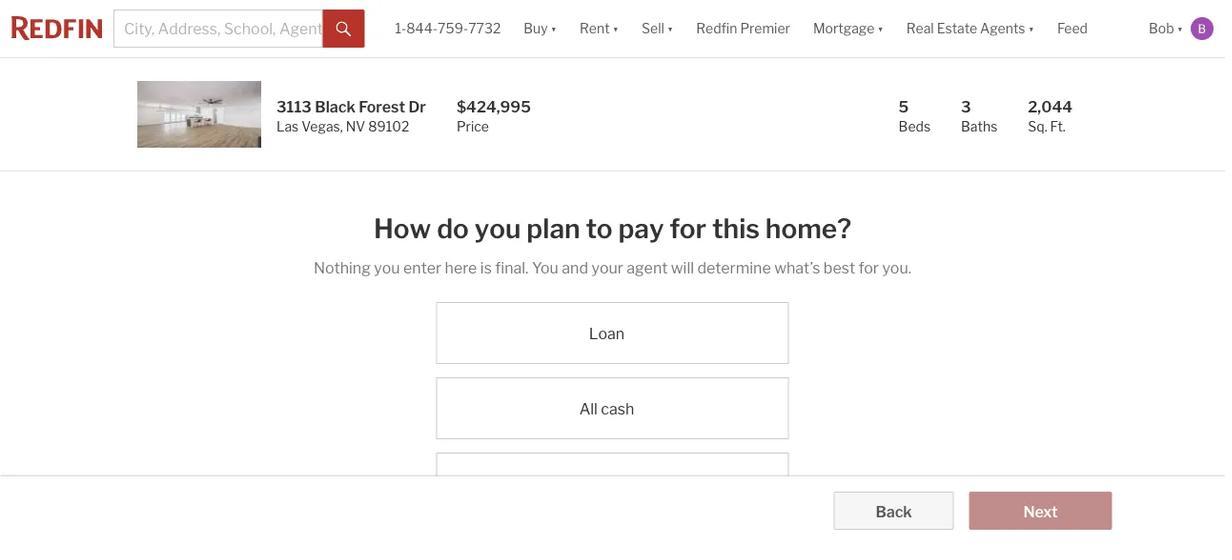 Task type: vqa. For each thing, say whether or not it's contained in the screenshot.
for to the top
yes



Task type: describe. For each thing, give the bounding box(es) containing it.
mortgage ▾
[[813, 20, 884, 37]]

i'll
[[495, 475, 511, 494]]

how do you plan to pay for this home?
[[374, 213, 852, 245]]

feed button
[[1046, 0, 1138, 57]]

sell
[[642, 20, 665, 37]]

final.
[[495, 258, 529, 277]]

real estate agents ▾ link
[[907, 0, 1035, 57]]

my
[[599, 475, 621, 494]]

mortgage ▾ button
[[813, 0, 884, 57]]

all
[[579, 400, 598, 419]]

how
[[374, 213, 431, 245]]

agent
[[675, 475, 718, 494]]

do
[[437, 213, 469, 245]]

to
[[586, 213, 613, 245]]

3
[[961, 97, 971, 116]]

pay
[[618, 213, 664, 245]]

beds
[[899, 118, 931, 134]]

3113 black forest dr las vegas , nv 89102
[[277, 97, 426, 134]]

and
[[562, 258, 588, 277]]

dr
[[409, 97, 426, 116]]

nothing you enter here is final. you and your agent will determine what's best for you.
[[314, 258, 912, 277]]

back
[[876, 503, 912, 521]]

real estate agents ▾ button
[[895, 0, 1046, 57]]

1 horizontal spatial for
[[859, 258, 879, 277]]

0 vertical spatial for
[[670, 213, 707, 245]]

best
[[824, 258, 855, 277]]

enter
[[403, 258, 442, 277]]

here
[[445, 258, 477, 277]]

decide
[[514, 475, 562, 494]]

2,044 sq. ft.
[[1028, 97, 1073, 134]]

89102
[[368, 118, 409, 134]]

sell ▾ button
[[642, 0, 674, 57]]

5 beds
[[899, 97, 931, 134]]

baths
[[961, 118, 998, 134]]

price
[[457, 118, 489, 134]]

you
[[532, 258, 559, 277]]

how do you plan to pay for this home?. required field. element
[[314, 202, 912, 249]]

determine
[[698, 258, 771, 277]]

cash
[[601, 400, 634, 419]]

redfin inside button
[[696, 20, 738, 37]]

home?
[[766, 213, 852, 245]]

$424,995
[[457, 97, 531, 116]]

loan
[[589, 325, 625, 343]]

rent ▾ button
[[568, 0, 630, 57]]

what's
[[774, 258, 820, 277]]

back button
[[834, 492, 954, 530]]

7732
[[468, 20, 501, 37]]

agents
[[980, 20, 1026, 37]]

1 vertical spatial redfin
[[624, 475, 671, 494]]

premier
[[740, 20, 790, 37]]

you.
[[882, 258, 912, 277]]

sq.
[[1028, 118, 1048, 134]]

$424,995 price
[[457, 97, 531, 134]]

759-
[[438, 20, 468, 37]]

1-844-759-7732 link
[[395, 20, 501, 37]]

▾ for buy ▾
[[551, 20, 557, 37]]

black
[[315, 97, 356, 116]]

user photo image
[[1191, 17, 1214, 40]]

bob
[[1149, 20, 1174, 37]]

5 ▾ from the left
[[1028, 20, 1035, 37]]



Task type: locate. For each thing, give the bounding box(es) containing it.
is
[[480, 258, 492, 277]]

buy
[[524, 20, 548, 37]]

las
[[277, 118, 299, 134]]

3 baths
[[961, 97, 998, 134]]

▾ for sell ▾
[[667, 20, 674, 37]]

2,044
[[1028, 97, 1073, 116]]

real estate agents ▾
[[907, 20, 1035, 37]]

▾ right rent
[[613, 20, 619, 37]]

0 horizontal spatial for
[[670, 213, 707, 245]]

▾ for mortgage ▾
[[878, 20, 884, 37]]

3 ▾ from the left
[[667, 20, 674, 37]]

0 horizontal spatial redfin
[[624, 475, 671, 494]]

▾ right buy
[[551, 20, 557, 37]]

1-
[[395, 20, 406, 37]]

▾ right bob
[[1177, 20, 1183, 37]]

you left the enter
[[374, 258, 400, 277]]

will
[[671, 258, 694, 277]]

submit search image
[[336, 22, 352, 37]]

1 vertical spatial for
[[859, 258, 879, 277]]

1 vertical spatial you
[[374, 258, 400, 277]]

next
[[1024, 503, 1058, 521]]

feed
[[1058, 20, 1088, 37]]

for left 'you.'
[[859, 258, 879, 277]]

for up will at the right of the page
[[670, 213, 707, 245]]

▾
[[551, 20, 557, 37], [613, 20, 619, 37], [667, 20, 674, 37], [878, 20, 884, 37], [1028, 20, 1035, 37], [1177, 20, 1183, 37]]

buy ▾ button
[[524, 0, 557, 57]]

▾ right sell
[[667, 20, 674, 37]]

1-844-759-7732
[[395, 20, 501, 37]]

ft.
[[1050, 118, 1066, 134]]

agent
[[627, 258, 668, 277]]

redfin left premier on the right of page
[[696, 20, 738, 37]]

redfin
[[696, 20, 738, 37], [624, 475, 671, 494]]

this
[[712, 213, 760, 245]]

nothing
[[314, 258, 371, 277]]

your
[[592, 258, 624, 277]]

1 horizontal spatial redfin
[[696, 20, 738, 37]]

all cash
[[579, 400, 634, 419]]

next button
[[969, 492, 1112, 530]]

4 ▾ from the left
[[878, 20, 884, 37]]

sell ▾ button
[[630, 0, 685, 57]]

i'll decide with my redfin agent
[[495, 475, 718, 494]]

5
[[899, 97, 909, 116]]

mortgage
[[813, 20, 875, 37]]

for
[[670, 213, 707, 245], [859, 258, 879, 277]]

with
[[565, 475, 596, 494]]

,
[[340, 118, 343, 134]]

sell ▾
[[642, 20, 674, 37]]

City, Address, School, Agent, ZIP search field
[[113, 10, 323, 48]]

0 horizontal spatial you
[[374, 258, 400, 277]]

6 ▾ from the left
[[1177, 20, 1183, 37]]

1 horizontal spatial you
[[475, 213, 521, 245]]

0 vertical spatial you
[[475, 213, 521, 245]]

1 ▾ from the left
[[551, 20, 557, 37]]

real
[[907, 20, 934, 37]]

bob ▾
[[1149, 20, 1183, 37]]

▾ right agents
[[1028, 20, 1035, 37]]

buy ▾ button
[[512, 0, 568, 57]]

▾ for bob ▾
[[1177, 20, 1183, 37]]

rent ▾ button
[[580, 0, 619, 57]]

you
[[475, 213, 521, 245], [374, 258, 400, 277]]

estate
[[937, 20, 978, 37]]

rent
[[580, 20, 610, 37]]

2 ▾ from the left
[[613, 20, 619, 37]]

mortgage ▾ button
[[802, 0, 895, 57]]

▾ for rent ▾
[[613, 20, 619, 37]]

buy ▾
[[524, 20, 557, 37]]

vegas
[[302, 118, 340, 134]]

nv
[[346, 118, 365, 134]]

you up the is
[[475, 213, 521, 245]]

0 vertical spatial redfin
[[696, 20, 738, 37]]

▾ right mortgage
[[878, 20, 884, 37]]

redfin right my at bottom
[[624, 475, 671, 494]]

844-
[[406, 20, 438, 37]]

plan
[[527, 213, 580, 245]]

redfin premier button
[[685, 0, 802, 57]]

rent ▾
[[580, 20, 619, 37]]

3113
[[277, 97, 312, 116]]

forest
[[359, 97, 405, 116]]

redfin premier
[[696, 20, 790, 37]]



